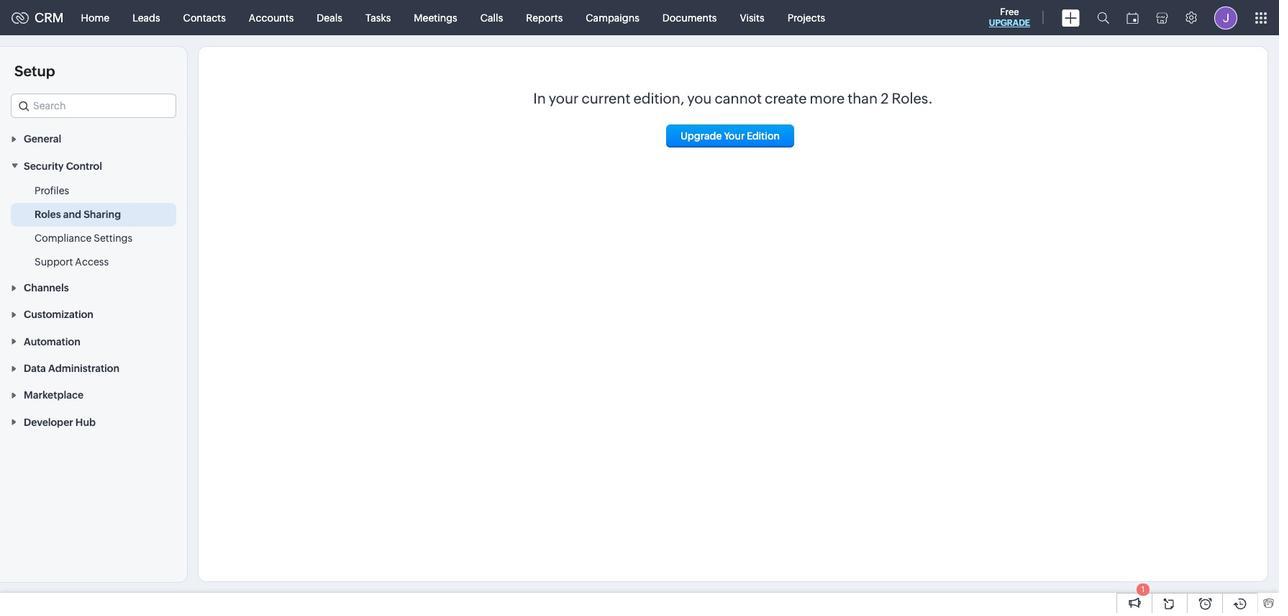 Task type: vqa. For each thing, say whether or not it's contained in the screenshot.
"Calls" link
yes



Task type: locate. For each thing, give the bounding box(es) containing it.
deals link
[[305, 0, 354, 35]]

contacts
[[183, 12, 226, 23]]

more
[[810, 90, 845, 106]]

control
[[66, 160, 102, 172]]

upgrade left your
[[681, 130, 722, 142]]

support access link
[[35, 254, 109, 269]]

security
[[24, 160, 64, 172]]

your
[[549, 90, 579, 106]]

free upgrade
[[989, 6, 1030, 28]]

channels
[[24, 282, 69, 294]]

1
[[1142, 585, 1145, 594]]

reports link
[[515, 0, 574, 35]]

1 vertical spatial upgrade
[[681, 130, 722, 142]]

compliance
[[35, 232, 92, 244]]

documents
[[663, 12, 717, 23]]

home link
[[69, 0, 121, 35]]

customization
[[24, 309, 94, 320]]

calls
[[480, 12, 503, 23]]

in your current edition, you cannot create more than 2 roles.
[[533, 90, 933, 106]]

upgrade
[[989, 18, 1030, 28], [681, 130, 722, 142]]

search element
[[1089, 0, 1118, 35]]

in
[[533, 90, 546, 106]]

free
[[1000, 6, 1019, 17]]

accounts
[[249, 12, 294, 23]]

you
[[687, 90, 712, 106]]

tasks
[[365, 12, 391, 23]]

current
[[582, 90, 631, 106]]

profiles link
[[35, 183, 69, 198]]

meetings
[[414, 12, 457, 23]]

None field
[[11, 94, 176, 118]]

0 vertical spatial upgrade
[[989, 18, 1030, 28]]

upgrade your edition
[[681, 130, 780, 142]]

projects link
[[776, 0, 837, 35]]

automation
[[24, 336, 80, 347]]

data administration button
[[0, 355, 187, 381]]

profiles
[[35, 185, 69, 196]]

developer hub
[[24, 416, 96, 428]]

automation button
[[0, 328, 187, 355]]

2
[[881, 90, 889, 106]]

data administration
[[24, 363, 119, 374]]

create
[[765, 90, 807, 106]]

leads
[[132, 12, 160, 23]]

tasks link
[[354, 0, 402, 35]]

security control button
[[0, 152, 187, 179]]

create menu element
[[1053, 0, 1089, 35]]

leads link
[[121, 0, 172, 35]]

visits
[[740, 12, 765, 23]]

calendar image
[[1127, 12, 1139, 23]]

security control region
[[0, 179, 187, 274]]

compliance settings
[[35, 232, 132, 244]]

than
[[848, 90, 878, 106]]

settings
[[94, 232, 132, 244]]

developer hub button
[[0, 408, 187, 435]]

administration
[[48, 363, 119, 374]]

upgrade down free
[[989, 18, 1030, 28]]

0 horizontal spatial upgrade
[[681, 130, 722, 142]]



Task type: describe. For each thing, give the bounding box(es) containing it.
Search text field
[[12, 94, 176, 117]]

profile element
[[1206, 0, 1246, 35]]

cannot
[[715, 90, 762, 106]]

hub
[[75, 416, 96, 428]]

developer
[[24, 416, 73, 428]]

marketplace
[[24, 390, 84, 401]]

general button
[[0, 125, 187, 152]]

documents link
[[651, 0, 728, 35]]

edition,
[[634, 90, 684, 106]]

campaigns
[[586, 12, 640, 23]]

home
[[81, 12, 109, 23]]

general
[[24, 133, 61, 145]]

meetings link
[[402, 0, 469, 35]]

contacts link
[[172, 0, 237, 35]]

compliance settings link
[[35, 231, 132, 245]]

edition
[[747, 130, 780, 142]]

crm
[[35, 10, 64, 25]]

accounts link
[[237, 0, 305, 35]]

deals
[[317, 12, 342, 23]]

roles and sharing
[[35, 208, 121, 220]]

roles
[[35, 208, 61, 220]]

access
[[75, 256, 109, 267]]

data
[[24, 363, 46, 374]]

roles and sharing link
[[35, 207, 121, 221]]

security control
[[24, 160, 102, 172]]

crm link
[[12, 10, 64, 25]]

upgrade your edition button
[[666, 124, 794, 147]]

sharing
[[84, 208, 121, 220]]

your
[[724, 130, 745, 142]]

roles.
[[892, 90, 933, 106]]

support access
[[35, 256, 109, 267]]

search image
[[1097, 12, 1109, 24]]

logo image
[[12, 12, 29, 23]]

reports
[[526, 12, 563, 23]]

profile image
[[1215, 6, 1238, 29]]

visits link
[[728, 0, 776, 35]]

and
[[63, 208, 81, 220]]

create menu image
[[1062, 9, 1080, 26]]

calls link
[[469, 0, 515, 35]]

projects
[[788, 12, 825, 23]]

channels button
[[0, 274, 187, 301]]

support
[[35, 256, 73, 267]]

1 horizontal spatial upgrade
[[989, 18, 1030, 28]]

campaigns link
[[574, 0, 651, 35]]

setup
[[14, 63, 55, 79]]

upgrade inside button
[[681, 130, 722, 142]]

marketplace button
[[0, 381, 187, 408]]

customization button
[[0, 301, 187, 328]]



